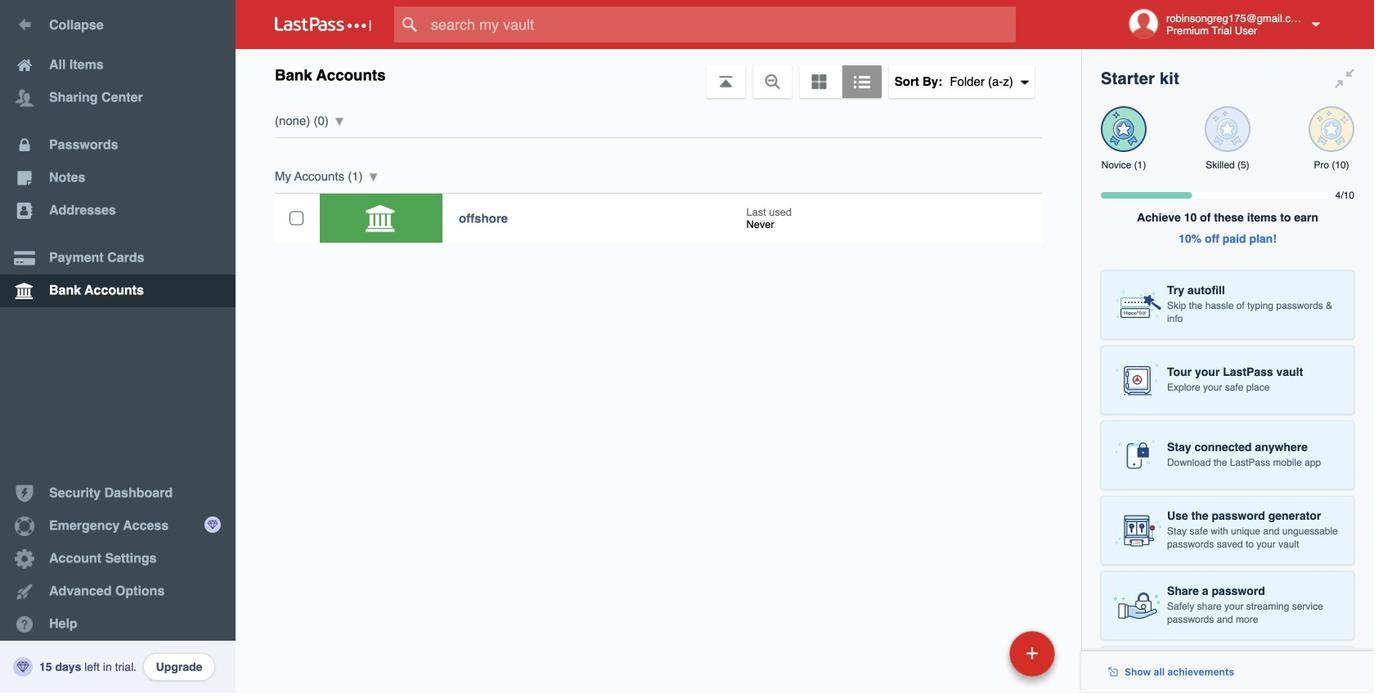 Task type: locate. For each thing, give the bounding box(es) containing it.
vault options navigation
[[236, 49, 1081, 98]]

new item navigation
[[897, 627, 1065, 694]]

main navigation navigation
[[0, 0, 236, 694]]

lastpass image
[[275, 17, 371, 32]]



Task type: describe. For each thing, give the bounding box(es) containing it.
search my vault text field
[[394, 7, 1048, 43]]

Search search field
[[394, 7, 1048, 43]]

new item element
[[897, 631, 1061, 677]]



